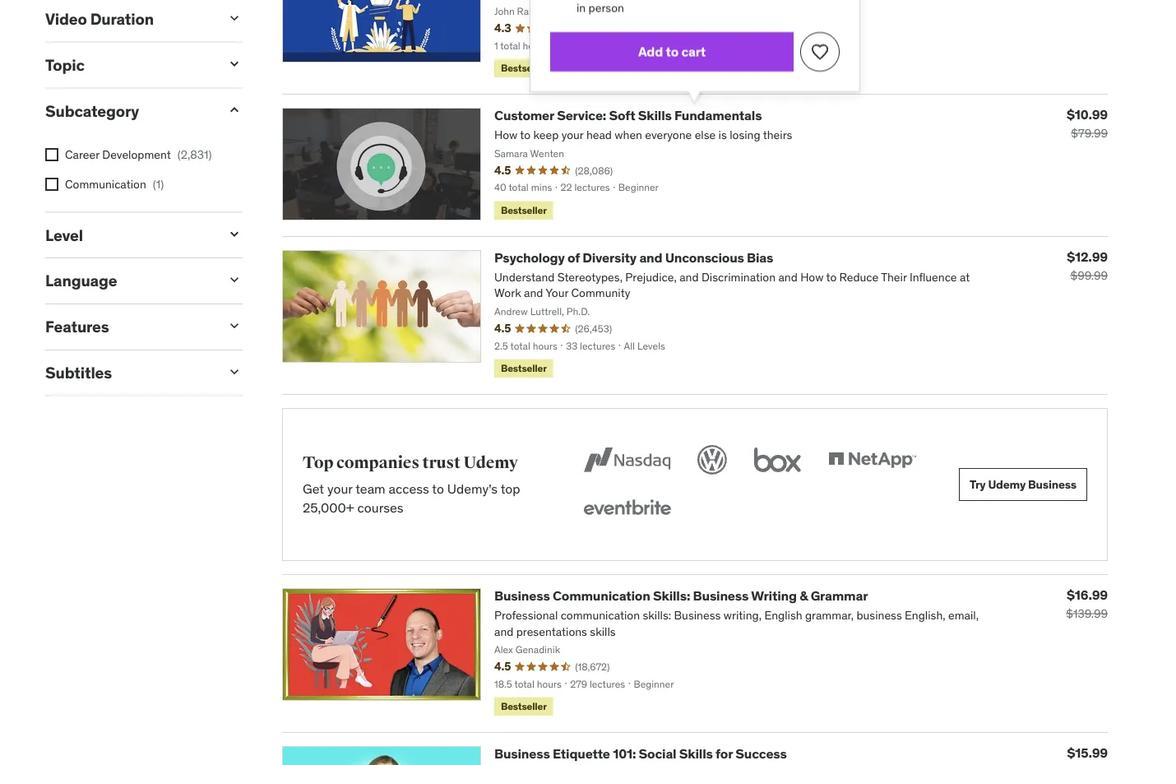 Task type: describe. For each thing, give the bounding box(es) containing it.
(28,086)
[[575, 164, 613, 177]]

4.5
[[495, 163, 511, 178]]

get
[[303, 480, 324, 497]]

bestseller
[[501, 204, 547, 216]]

companies
[[337, 453, 420, 473]]

add
[[638, 43, 663, 60]]

40 total mins
[[495, 181, 552, 194]]

level button
[[45, 225, 213, 245]]

small image for video duration
[[226, 10, 243, 26]]

to inside button
[[666, 43, 679, 60]]

$10.99
[[1067, 106, 1108, 123]]

101:
[[613, 746, 636, 762]]

topic button
[[45, 55, 213, 75]]

business etiquette 101: social skills for success link
[[495, 746, 787, 762]]

writing
[[751, 587, 797, 604]]

wishlist image
[[810, 42, 830, 62]]

topic
[[45, 55, 85, 75]]

grammar
[[811, 587, 868, 604]]

when
[[615, 127, 643, 142]]

cart
[[682, 43, 706, 60]]

subtitles button
[[45, 363, 213, 382]]

samara
[[495, 147, 528, 160]]

losing
[[730, 127, 761, 142]]

subtitles
[[45, 363, 112, 382]]

to inside customer service: soft skills fundamentals how to keep your head when everyone else is losing theirs samara wenten
[[520, 127, 531, 142]]

success
[[736, 746, 787, 762]]

for
[[716, 746, 733, 762]]

add to cart
[[638, 43, 706, 60]]

$99.99
[[1071, 268, 1108, 283]]

duration
[[90, 9, 154, 29]]

business etiquette 101: social skills for success
[[495, 746, 787, 762]]

career
[[65, 147, 99, 162]]

to inside top companies trust udemy get your team access to udemy's top 25,000+ courses
[[432, 480, 444, 497]]

total
[[509, 181, 529, 194]]

how
[[495, 127, 518, 142]]

top
[[303, 453, 334, 473]]

features button
[[45, 317, 213, 337]]

$79.99
[[1072, 126, 1108, 141]]

access
[[389, 480, 429, 497]]

1 horizontal spatial communication
[[553, 587, 651, 604]]

language button
[[45, 271, 213, 291]]

add to cart button
[[550, 32, 794, 72]]

subcategory
[[45, 101, 139, 120]]

(2,831)
[[178, 147, 212, 162]]

diversity
[[583, 249, 637, 266]]

xsmall image
[[45, 148, 58, 161]]

skills inside customer service: soft skills fundamentals how to keep your head when everyone else is losing theirs samara wenten
[[638, 107, 672, 124]]

etiquette
[[553, 746, 610, 762]]

$15.99
[[1068, 744, 1108, 761]]

language
[[45, 271, 117, 291]]

box image
[[750, 442, 806, 478]]

try
[[970, 477, 986, 492]]

psychology of diversity and unconscious bias link
[[495, 249, 774, 266]]

psychology of diversity and unconscious bias
[[495, 249, 774, 266]]

$10.99 $79.99
[[1067, 106, 1108, 141]]

wenten
[[530, 147, 564, 160]]

trust
[[423, 453, 461, 473]]

small image for subcategory
[[226, 102, 243, 118]]

video duration button
[[45, 9, 213, 29]]

28086 reviews element
[[575, 164, 613, 177]]

top companies trust udemy get your team access to udemy's top 25,000+ courses
[[303, 453, 520, 516]]

$16.99
[[1067, 586, 1108, 603]]

mins
[[531, 181, 552, 194]]

top
[[501, 480, 520, 497]]

development
[[102, 147, 171, 162]]

xsmall image
[[45, 178, 58, 191]]

is
[[719, 127, 727, 142]]



Task type: vqa. For each thing, say whether or not it's contained in the screenshot.
the [Auto]
no



Task type: locate. For each thing, give the bounding box(es) containing it.
1 vertical spatial communication
[[553, 587, 651, 604]]

small image
[[226, 10, 243, 26], [226, 56, 243, 72], [226, 318, 243, 334]]

of
[[568, 249, 580, 266]]

business
[[1029, 477, 1077, 492], [495, 587, 550, 604], [693, 587, 749, 604], [495, 746, 550, 762]]

0 vertical spatial skills
[[638, 107, 672, 124]]

head
[[587, 127, 612, 142]]

your inside customer service: soft skills fundamentals how to keep your head when everyone else is losing theirs samara wenten
[[562, 127, 584, 142]]

communication (1)
[[65, 176, 164, 191]]

communication
[[65, 176, 146, 191], [553, 587, 651, 604]]

to
[[666, 43, 679, 60], [520, 127, 531, 142], [432, 480, 444, 497]]

level
[[45, 225, 83, 245]]

0 horizontal spatial skills
[[638, 107, 672, 124]]

0 vertical spatial your
[[562, 127, 584, 142]]

udemy right try
[[989, 477, 1026, 492]]

beginner
[[619, 181, 659, 194]]

1 vertical spatial to
[[520, 127, 531, 142]]

&
[[800, 587, 808, 604]]

your down service:
[[562, 127, 584, 142]]

udemy up udemy's
[[464, 453, 518, 473]]

0 horizontal spatial communication
[[65, 176, 146, 191]]

3 small image from the top
[[226, 272, 243, 288]]

netapp image
[[825, 442, 920, 478]]

2 small image from the top
[[226, 226, 243, 242]]

4 small image from the top
[[226, 364, 243, 380]]

fundamentals
[[675, 107, 762, 124]]

video duration
[[45, 9, 154, 29]]

business communication skills: business writing & grammar
[[495, 587, 868, 604]]

everyone
[[645, 127, 692, 142]]

customer
[[495, 107, 554, 124]]

skills left for
[[679, 746, 713, 762]]

to down 'customer'
[[520, 127, 531, 142]]

22 lectures
[[561, 181, 610, 194]]

features
[[45, 317, 109, 337]]

customer service: soft skills fundamentals how to keep your head when everyone else is losing theirs samara wenten
[[495, 107, 793, 160]]

small image for features
[[226, 318, 243, 334]]

subcategory button
[[45, 101, 213, 120]]

keep
[[534, 127, 559, 142]]

1 horizontal spatial to
[[520, 127, 531, 142]]

0 vertical spatial small image
[[226, 10, 243, 26]]

$139.99
[[1067, 606, 1108, 621]]

2 vertical spatial small image
[[226, 318, 243, 334]]

1 vertical spatial your
[[327, 480, 353, 497]]

40
[[495, 181, 507, 194]]

2 vertical spatial to
[[432, 480, 444, 497]]

team
[[356, 480, 386, 497]]

to left cart
[[666, 43, 679, 60]]

2 horizontal spatial to
[[666, 43, 679, 60]]

soft
[[609, 107, 636, 124]]

small image for level
[[226, 226, 243, 242]]

1 horizontal spatial your
[[562, 127, 584, 142]]

skills:
[[653, 587, 690, 604]]

2 small image from the top
[[226, 56, 243, 72]]

bias
[[747, 249, 774, 266]]

eventbrite image
[[580, 491, 675, 527]]

else
[[695, 127, 716, 142]]

$12.99 $99.99
[[1067, 248, 1108, 283]]

1 vertical spatial skills
[[679, 746, 713, 762]]

0 horizontal spatial your
[[327, 480, 353, 497]]

25,000+
[[303, 499, 354, 516]]

small image for subtitles
[[226, 364, 243, 380]]

to down the trust
[[432, 480, 444, 497]]

1 vertical spatial udemy
[[989, 477, 1026, 492]]

unconscious
[[665, 249, 744, 266]]

business communication skills: business writing & grammar link
[[495, 587, 868, 604]]

1 horizontal spatial udemy
[[989, 477, 1026, 492]]

udemy
[[464, 453, 518, 473], [989, 477, 1026, 492]]

try udemy business link
[[959, 468, 1088, 501]]

0 vertical spatial udemy
[[464, 453, 518, 473]]

career development (2,831)
[[65, 147, 212, 162]]

$12.99
[[1067, 248, 1108, 265]]

$16.99 $139.99
[[1067, 586, 1108, 621]]

your inside top companies trust udemy get your team access to udemy's top 25,000+ courses
[[327, 480, 353, 497]]

service:
[[557, 107, 607, 124]]

22
[[561, 181, 572, 194]]

skills
[[638, 107, 672, 124], [679, 746, 713, 762]]

(1)
[[153, 176, 164, 191]]

0 vertical spatial communication
[[65, 176, 146, 191]]

skills up everyone
[[638, 107, 672, 124]]

lectures
[[575, 181, 610, 194]]

nasdaq image
[[580, 442, 675, 478]]

small image for language
[[226, 272, 243, 288]]

1 small image from the top
[[226, 102, 243, 118]]

3 small image from the top
[[226, 318, 243, 334]]

theirs
[[763, 127, 793, 142]]

communication left the skills:
[[553, 587, 651, 604]]

video
[[45, 9, 87, 29]]

0 horizontal spatial to
[[432, 480, 444, 497]]

small image
[[226, 102, 243, 118], [226, 226, 243, 242], [226, 272, 243, 288], [226, 364, 243, 380]]

small image for topic
[[226, 56, 243, 72]]

customer service: soft skills fundamentals link
[[495, 107, 762, 124]]

1 vertical spatial small image
[[226, 56, 243, 72]]

udemy inside top companies trust udemy get your team access to udemy's top 25,000+ courses
[[464, 453, 518, 473]]

udemy's
[[447, 480, 498, 497]]

0 vertical spatial to
[[666, 43, 679, 60]]

volkswagen image
[[694, 442, 731, 478]]

courses
[[358, 499, 404, 516]]

0 horizontal spatial udemy
[[464, 453, 518, 473]]

social
[[639, 746, 677, 762]]

your up 25,000+
[[327, 480, 353, 497]]

1 horizontal spatial skills
[[679, 746, 713, 762]]

psychology
[[495, 249, 565, 266]]

1 small image from the top
[[226, 10, 243, 26]]

your
[[562, 127, 584, 142], [327, 480, 353, 497]]

and
[[640, 249, 663, 266]]

try udemy business
[[970, 477, 1077, 492]]

communication down "career"
[[65, 176, 146, 191]]



